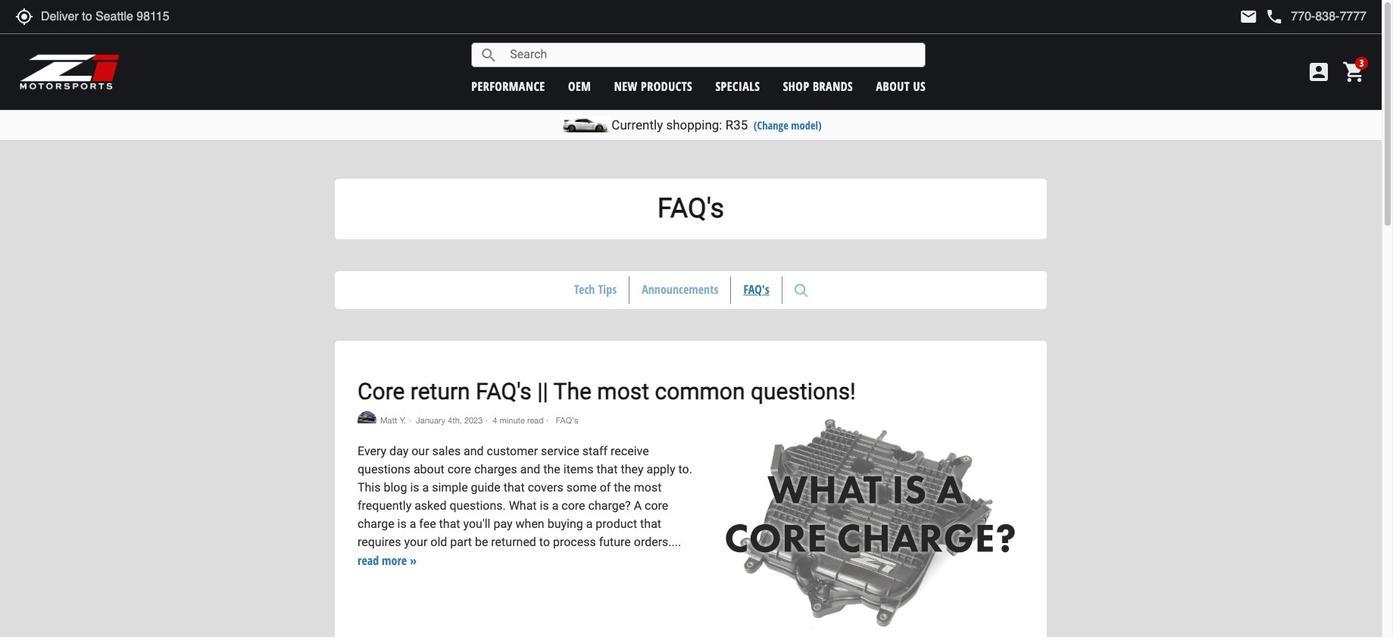 Task type: vqa. For each thing, say whether or not it's contained in the screenshot.
the bottommost Cooling
no



Task type: locate. For each thing, give the bounding box(es) containing it.
is right 'blog'
[[410, 480, 420, 495]]

every day our sales and customer service staff receive questions about core charges and the items that they apply to. this blog is a simple guide that covers some of the most frequently asked questions. what is a core charge? a core charge is a fee that you'll pay when buying a product that requires your old part be returned to process future orders.... read more »
[[358, 444, 693, 569]]

is down covers
[[540, 499, 549, 513]]

january 4th, 2023
[[416, 416, 483, 425]]

0 horizontal spatial read
[[358, 552, 379, 569]]

the up covers
[[544, 462, 561, 477]]

1 horizontal spatial the
[[614, 480, 631, 495]]

announcements
[[642, 281, 719, 298]]

core
[[448, 462, 471, 477], [562, 499, 586, 513], [645, 499, 669, 513]]

return
[[411, 378, 470, 405]]

oem
[[568, 78, 591, 94]]

about
[[414, 462, 445, 477]]

covers
[[528, 480, 564, 495]]

read down 'requires'
[[358, 552, 379, 569]]

your
[[404, 535, 428, 549]]

requires
[[358, 535, 401, 549]]

matt
[[380, 416, 397, 425]]

the
[[544, 462, 561, 477], [614, 480, 631, 495]]

is up your
[[398, 517, 407, 531]]

1 vertical spatial and
[[521, 462, 541, 477]]

service
[[541, 444, 580, 458]]

read
[[527, 416, 544, 425], [358, 552, 379, 569]]

core right a
[[645, 499, 669, 513]]

core
[[358, 378, 405, 405]]

y.
[[400, 416, 406, 425]]

to.
[[679, 462, 693, 477]]

specials link
[[716, 78, 760, 94]]

a up process
[[586, 517, 593, 531]]

currently shopping: r35 (change model)
[[612, 117, 822, 133]]

z1 motorsports logo image
[[19, 53, 121, 91]]

matt y. image
[[358, 411, 377, 424]]

1 vertical spatial read
[[358, 552, 379, 569]]

most up a
[[634, 480, 662, 495]]

core up "buying"
[[562, 499, 586, 513]]

tips
[[598, 281, 617, 298]]

core return faq's || the most common questions!
[[358, 378, 856, 405]]

1 horizontal spatial is
[[410, 480, 420, 495]]

that up old
[[439, 517, 461, 531]]

model)
[[792, 118, 822, 133]]

receive
[[611, 444, 649, 458]]

simple
[[432, 480, 468, 495]]

2 vertical spatial is
[[398, 517, 407, 531]]

announcements link
[[630, 276, 731, 303]]

january
[[416, 416, 446, 425]]

new
[[614, 78, 638, 94]]

part
[[450, 535, 472, 549]]

more
[[382, 552, 407, 569]]

process
[[553, 535, 596, 549]]

tech tips
[[574, 281, 617, 298]]

0 horizontal spatial core
[[448, 462, 471, 477]]

0 horizontal spatial the
[[544, 462, 561, 477]]

be
[[475, 535, 488, 549]]

shopping_cart
[[1343, 60, 1367, 84]]

minute
[[500, 416, 525, 425]]

most
[[598, 378, 650, 405], [634, 480, 662, 495]]

that up of
[[597, 462, 618, 477]]

1 horizontal spatial and
[[521, 462, 541, 477]]

product
[[596, 517, 638, 531]]

search
[[480, 46, 498, 64]]

core up the simple
[[448, 462, 471, 477]]

1 horizontal spatial read
[[527, 416, 544, 425]]

our
[[412, 444, 429, 458]]

frequently
[[358, 499, 412, 513]]

0 horizontal spatial is
[[398, 517, 407, 531]]

shopping:
[[667, 117, 723, 133]]

apply
[[647, 462, 676, 477]]

1 horizontal spatial core
[[562, 499, 586, 513]]

pay
[[494, 517, 513, 531]]

common
[[655, 378, 745, 405]]

0 vertical spatial and
[[464, 444, 484, 458]]

that up what
[[504, 480, 525, 495]]

and right sales
[[464, 444, 484, 458]]

the right of
[[614, 480, 631, 495]]

most right the
[[598, 378, 650, 405]]

charge
[[358, 517, 395, 531]]

a left fee
[[410, 517, 416, 531]]

read right minute
[[527, 416, 544, 425]]

that
[[597, 462, 618, 477], [504, 480, 525, 495], [439, 517, 461, 531], [641, 517, 662, 531]]

about us link
[[877, 78, 926, 94]]

specials
[[716, 78, 760, 94]]

this
[[358, 480, 381, 495]]

0 vertical spatial the
[[544, 462, 561, 477]]

questions!
[[751, 378, 856, 405]]

the
[[554, 378, 592, 405]]

mail phone
[[1240, 8, 1284, 26]]

tech
[[574, 281, 595, 298]]

items
[[564, 462, 594, 477]]

(change
[[754, 118, 789, 133]]

sales
[[432, 444, 461, 458]]

they
[[621, 462, 644, 477]]

buying
[[548, 517, 583, 531]]

charges
[[474, 462, 518, 477]]

old
[[431, 535, 447, 549]]

2 horizontal spatial is
[[540, 499, 549, 513]]

and up covers
[[521, 462, 541, 477]]

»
[[410, 552, 417, 569]]

blog
[[384, 480, 407, 495]]

read more » link
[[358, 552, 417, 569]]

1 vertical spatial most
[[634, 480, 662, 495]]

2 horizontal spatial core
[[645, 499, 669, 513]]

and
[[464, 444, 484, 458], [521, 462, 541, 477]]

read inside every day our sales and customer service staff receive questions about core charges and the items that they apply to. this blog is a simple guide that covers some of the most frequently asked questions. what is a core charge? a core charge is a fee that you'll pay when buying a product that requires your old part be returned to process future orders.... read more »
[[358, 552, 379, 569]]



Task type: describe. For each thing, give the bounding box(es) containing it.
4
[[493, 416, 498, 425]]

us
[[914, 78, 926, 94]]

you'll
[[463, 517, 491, 531]]

currently
[[612, 117, 663, 133]]

asked
[[415, 499, 447, 513]]

every
[[358, 444, 387, 458]]

0 vertical spatial is
[[410, 480, 420, 495]]

brands
[[813, 78, 854, 94]]

1 vertical spatial the
[[614, 480, 631, 495]]

4 minute read
[[493, 416, 544, 425]]

what
[[509, 499, 537, 513]]

new products
[[614, 78, 693, 94]]

4th,
[[448, 416, 462, 425]]

a down about
[[423, 480, 429, 495]]

new products link
[[614, 78, 693, 94]]

mail
[[1240, 8, 1258, 26]]

questions.
[[450, 499, 506, 513]]

day
[[390, 444, 409, 458]]

that up the orders....
[[641, 517, 662, 531]]

shop brands link
[[783, 78, 854, 94]]

r35
[[726, 117, 748, 133]]

shop
[[783, 78, 810, 94]]

phone link
[[1266, 8, 1367, 26]]

(change model) link
[[754, 118, 822, 133]]

Search search field
[[498, 43, 926, 67]]

products
[[641, 78, 693, 94]]

0 horizontal spatial and
[[464, 444, 484, 458]]

1 vertical spatial is
[[540, 499, 549, 513]]

phone
[[1266, 8, 1284, 26]]

fee
[[419, 517, 436, 531]]

staff
[[583, 444, 608, 458]]

orders....
[[634, 535, 682, 549]]

0 vertical spatial read
[[527, 416, 544, 425]]

a down covers
[[552, 499, 559, 513]]

a
[[634, 499, 642, 513]]

performance link
[[472, 78, 545, 94]]

||
[[537, 378, 549, 405]]

shopping_cart link
[[1339, 60, 1367, 84]]

faq's link
[[732, 276, 782, 303]]

of
[[600, 480, 611, 495]]

oem link
[[568, 78, 591, 94]]

returned
[[491, 535, 537, 549]]

core return faq's || the most common questions! link
[[358, 378, 856, 405]]

mail link
[[1240, 8, 1258, 26]]

customer
[[487, 444, 538, 458]]

when
[[516, 517, 545, 531]]

most inside every day our sales and customer service staff receive questions about core charges and the items that they apply to. this blog is a simple guide that covers some of the most frequently asked questions. what is a core charge? a core charge is a fee that you'll pay when buying a product that requires your old part be returned to process future orders.... read more »
[[634, 480, 662, 495]]

some
[[567, 480, 597, 495]]

0 vertical spatial most
[[598, 378, 650, 405]]

2023
[[465, 416, 483, 425]]

future
[[599, 535, 631, 549]]

shop brands
[[783, 78, 854, 94]]

performance
[[472, 78, 545, 94]]

account_box
[[1307, 60, 1332, 84]]

questions
[[358, 462, 411, 477]]

guide
[[471, 480, 501, 495]]

matt y.
[[380, 416, 406, 425]]

core return faq's || the most common questions! image
[[711, 411, 1025, 635]]

my_location
[[15, 8, 33, 26]]

account_box link
[[1304, 60, 1335, 84]]

tech tips link
[[562, 276, 629, 303]]

about
[[877, 78, 910, 94]]

to
[[540, 535, 550, 549]]

charge?
[[589, 499, 631, 513]]



